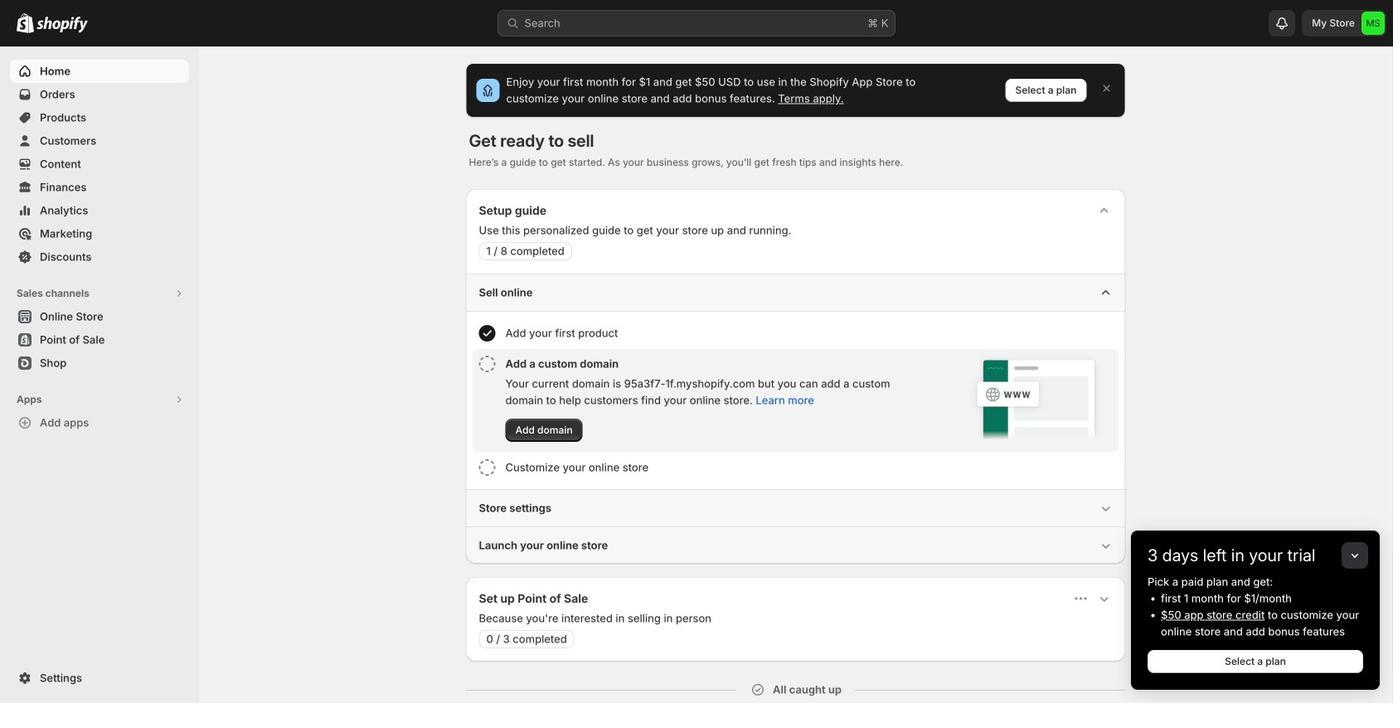 Task type: locate. For each thing, give the bounding box(es) containing it.
shopify image
[[37, 16, 88, 33]]

customize your online store group
[[473, 453, 1120, 483]]

shopify image
[[17, 13, 34, 33]]

mark add a custom domain as done image
[[479, 356, 496, 373]]

mark customize your online store as done image
[[479, 460, 496, 476]]

add your first product group
[[473, 319, 1120, 348]]

guide categories group
[[466, 274, 1126, 564]]

add a custom domain group
[[473, 349, 1120, 452]]



Task type: describe. For each thing, give the bounding box(es) containing it.
setup guide region
[[466, 189, 1126, 564]]

mark add your first product as not done image
[[479, 325, 496, 342]]

sell online group
[[466, 274, 1126, 490]]

my store image
[[1362, 12, 1386, 35]]



Task type: vqa. For each thing, say whether or not it's contained in the screenshot.
the Mark Add a custom domain as done IMAGE
yes



